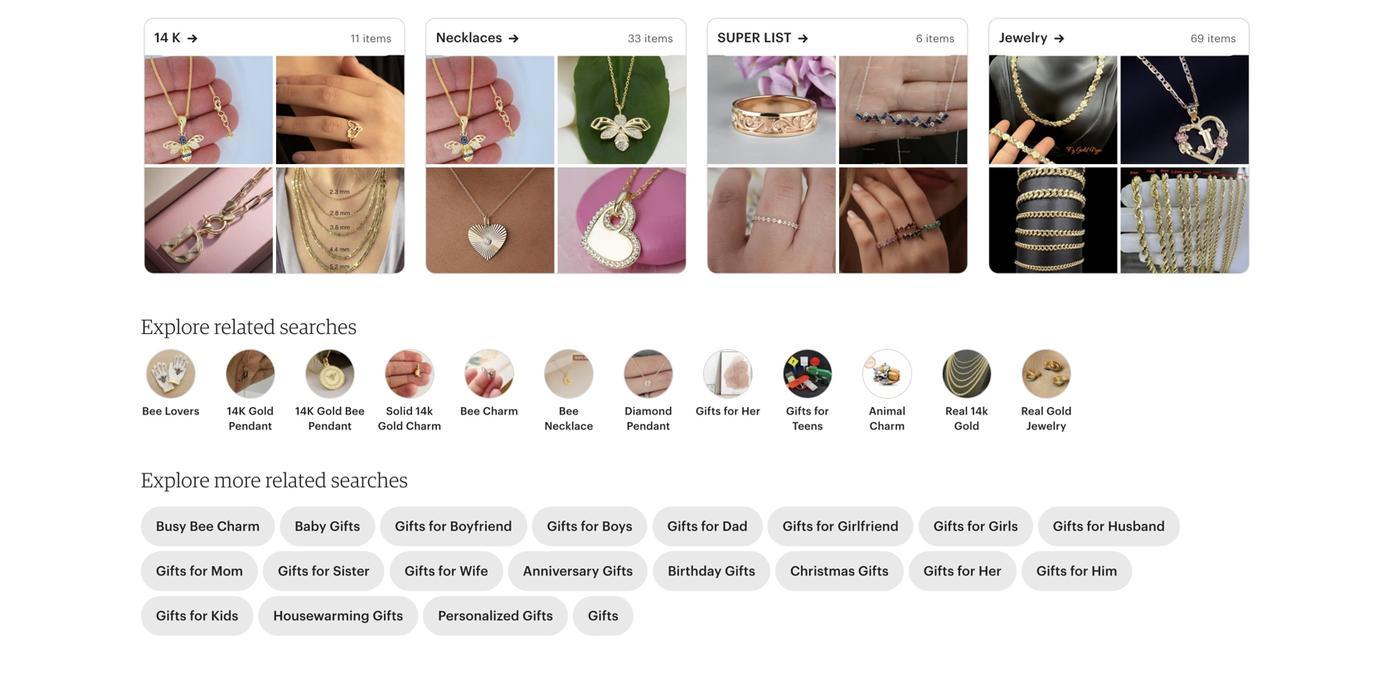 Task type: describe. For each thing, give the bounding box(es) containing it.
for for gifts for husband link
[[1087, 519, 1105, 534]]

housewarming
[[273, 609, 369, 624]]

charm inside busy bee charm link
[[217, 519, 260, 534]]

10k real gold stampato necklace and bracelet set-diamond cut  hugs kisses and hearts necklace - yellow gold- 8mm -17.5" xoxo 7.5" gold set image
[[989, 55, 1117, 164]]

girls
[[989, 519, 1018, 534]]

busy bee charm
[[156, 519, 260, 534]]

gifts for dad link
[[652, 507, 763, 547]]

gold for pendant
[[249, 405, 274, 417]]

gifts for him link
[[1022, 552, 1132, 591]]

items for jewelry
[[1207, 32, 1236, 45]]

for for gifts for dad link
[[701, 519, 719, 534]]

0 vertical spatial jewelry
[[999, 30, 1048, 45]]

gifts for mom link
[[141, 552, 258, 591]]

lovers
[[165, 405, 200, 417]]

diamond bee pendant necklace, 14k 18k gold diamond bee necklace, bumble matching bee necklace for bee lover, mother daughter gift for her image
[[558, 55, 686, 164]]

gifts down anniversary
[[523, 609, 553, 624]]

gifts down gifts for girls link
[[924, 564, 954, 579]]

for for the gifts for sister link
[[312, 564, 330, 579]]

14 k
[[154, 30, 181, 45]]

for for gifts for boyfriend link
[[429, 519, 447, 534]]

10k solid gold rope chain necklace, best priced 10k gold chain, ladies gold chain, gold jewelry, mens necklace, solid gold, image
[[1121, 168, 1249, 277]]

bee necklace link
[[534, 349, 604, 434]]

bee lovers link
[[136, 349, 206, 419]]

housewarming gifts link
[[258, 596, 418, 636]]

christmas gifts
[[790, 564, 889, 579]]

heart shaped diamond cut  round diamond bezel setting necklace in 14k solid gold  / large heart shape disc ray pendant in 14k image
[[426, 168, 554, 277]]

real for gold
[[946, 405, 968, 417]]

11 items
[[351, 32, 392, 45]]

14k gold pendant link
[[216, 349, 285, 434]]

him
[[1092, 564, 1118, 579]]

initial necklace 10k solid gold heart pendant , charm letter , alphabet pendant , dainty layering jewelry , mothers day gift , birthday gift image
[[1121, 55, 1249, 164]]

busy bee charm link
[[141, 507, 275, 547]]

boyfriend
[[450, 519, 512, 534]]

solid 14k gold charm link
[[375, 349, 445, 434]]

k
[[172, 30, 181, 45]]

for for gifts for girls link
[[967, 519, 985, 534]]

dainty gold diamond heart necklace, 10k 14k 18k gold heart charm necklace, anniversary gift for girlfriend, valentines day gift for her image
[[558, 168, 686, 277]]

gifts down boys
[[603, 564, 633, 579]]

personalized gifts link
[[423, 596, 568, 636]]

items for 14 k
[[363, 32, 392, 45]]

diamond pendant link
[[614, 349, 683, 434]]

baby gifts
[[295, 519, 360, 534]]

2.3mm-5.2mm mirror shiny valentino link chain necklace for men women diamond cut valentino chain 16"-24" 14k yellow gold image
[[276, 168, 404, 277]]

for for "gifts for girlfriend" link
[[816, 519, 835, 534]]

gifts for sister link
[[263, 552, 385, 591]]

her inside explore related searches region
[[742, 405, 761, 417]]

gifts for boyfriend link
[[380, 507, 527, 547]]

baby gifts link
[[280, 507, 375, 547]]

gifts for teens
[[786, 405, 829, 432]]

gifts link
[[573, 596, 633, 636]]

gifts down anniversary gifts
[[588, 609, 619, 624]]

real gold jewelry link
[[1012, 349, 1081, 434]]

explore more related searches
[[141, 468, 408, 492]]

gifts for girls link
[[919, 507, 1033, 547]]

real gold jewelry
[[1021, 405, 1072, 432]]

bee right "busy"
[[190, 519, 214, 534]]

gold inside real 14k gold
[[954, 420, 980, 432]]

dad
[[722, 519, 748, 534]]

gifts for her inside explore related searches region
[[696, 405, 761, 417]]

jewelry inside "real gold jewelry"
[[1027, 420, 1067, 432]]

items for super list
[[926, 32, 955, 45]]

gifts for him
[[1037, 564, 1118, 579]]

gifts for girlfriend
[[783, 519, 899, 534]]

animal charm
[[869, 405, 906, 432]]

14k gold pendant
[[227, 405, 274, 432]]

solid
[[386, 405, 413, 417]]

gifts for sister
[[278, 564, 370, 579]]

69 items
[[1191, 32, 1236, 45]]

gifts for girls
[[934, 519, 1018, 534]]

birthday gifts link
[[653, 552, 770, 591]]

list
[[764, 30, 792, 45]]

baby
[[295, 519, 326, 534]]

kids
[[211, 609, 238, 624]]

gifts down baby
[[278, 564, 309, 579]]

gifts for kids
[[156, 609, 238, 624]]

for left gifts for teens at the bottom of page
[[724, 405, 739, 417]]

gifts left wife
[[405, 564, 435, 579]]

1 vertical spatial gifts for her
[[924, 564, 1002, 579]]

gifts for girlfriend link
[[768, 507, 914, 547]]

1 vertical spatial searches
[[331, 468, 408, 492]]

searches inside region
[[280, 314, 357, 339]]

boys
[[602, 519, 633, 534]]

charm inside solid 14k gold charm
[[406, 420, 441, 432]]

1 vertical spatial gifts for her link
[[909, 552, 1017, 591]]

14k gold wedding band, floral wedding band , filigree wedding band, unique floral pattern ring image
[[708, 55, 836, 164]]

gifts for mom
[[156, 564, 243, 579]]

mom
[[211, 564, 243, 579]]

gifts left girls
[[934, 519, 964, 534]]

gifts up anniversary
[[547, 519, 578, 534]]

explore related searches region
[[131, 314, 1262, 464]]

gifts up gifts for wife
[[395, 519, 426, 534]]

gifts for boys link
[[532, 507, 648, 547]]

14k & 18k pink sapphire - ruby - emerald and blue sapphire baguette wedding ring / handmade baguette diamond ring image
[[839, 168, 967, 277]]

real 14k gold link
[[932, 349, 1002, 434]]

0 horizontal spatial gifts for her link
[[693, 349, 763, 419]]

birthday
[[668, 564, 722, 579]]

housewarming gifts
[[273, 609, 403, 624]]

bee lovers
[[142, 405, 200, 417]]

diamond wedding band in 14k solid gold, half diamond eternity wedding ring, dainty diamond band set with round genuine diamonds image
[[708, 168, 836, 277]]

bee charm
[[460, 405, 518, 417]]

gifts for boys
[[547, 519, 633, 534]]

solid 14k gold charm
[[378, 405, 441, 432]]



Task type: locate. For each thing, give the bounding box(es) containing it.
gifts down dad
[[725, 564, 755, 579]]

1 horizontal spatial gifts for her
[[924, 564, 1002, 579]]

searches up '14k gold bee pendant' link
[[280, 314, 357, 339]]

33 items
[[628, 32, 673, 45]]

1 horizontal spatial 14k
[[295, 405, 314, 417]]

for inside gifts for wife link
[[438, 564, 456, 579]]

for inside gifts for boyfriend link
[[429, 519, 447, 534]]

real for jewelry
[[1021, 405, 1044, 417]]

gifts up gifts for him link
[[1053, 519, 1084, 534]]

69
[[1191, 32, 1205, 45]]

for up teens
[[814, 405, 829, 417]]

1 solid 14k bee charm pendant, hand set stone, italian made, black clear yellow stones, 14k diamond cut wheat chain, gift for bee lovers image from the left
[[145, 55, 273, 164]]

animal charm link
[[853, 349, 922, 434]]

for for gifts for boys link
[[581, 519, 599, 534]]

bee charm link
[[454, 349, 524, 419]]

2 items from the left
[[644, 32, 673, 45]]

explore up "busy"
[[141, 468, 210, 492]]

1 horizontal spatial 14k
[[971, 405, 988, 417]]

jewelry up the 10k real gold stampato necklace and bracelet set-diamond cut  hugs kisses and hearts necklace - yellow gold- 8mm -17.5" xoxo 7.5" gold set image
[[999, 30, 1048, 45]]

for inside gifts for dad link
[[701, 519, 719, 534]]

2 real from the left
[[1021, 405, 1044, 417]]

explore
[[141, 314, 210, 339], [141, 468, 210, 492]]

11
[[351, 32, 360, 45]]

bee for bee necklace
[[559, 405, 579, 417]]

33
[[628, 32, 641, 45]]

for
[[724, 405, 739, 417], [814, 405, 829, 417], [429, 519, 447, 534], [581, 519, 599, 534], [701, 519, 719, 534], [816, 519, 835, 534], [967, 519, 985, 534], [1087, 519, 1105, 534], [190, 564, 208, 579], [312, 564, 330, 579], [438, 564, 456, 579], [957, 564, 976, 579], [1070, 564, 1088, 579], [190, 609, 208, 624]]

0 vertical spatial related
[[214, 314, 276, 339]]

1 explore from the top
[[141, 314, 210, 339]]

bee necklace
[[545, 405, 593, 432]]

real
[[946, 405, 968, 417], [1021, 405, 1044, 417]]

gifts for kids link
[[141, 596, 253, 636]]

charm down animal
[[870, 420, 905, 432]]

jewelry
[[999, 30, 1048, 45], [1027, 420, 1067, 432]]

charm down solid
[[406, 420, 441, 432]]

1 horizontal spatial her
[[979, 564, 1002, 579]]

items right 69
[[1207, 32, 1236, 45]]

gold inside 14k gold bee pendant
[[317, 405, 342, 417]]

0 vertical spatial explore
[[141, 314, 210, 339]]

1 horizontal spatial real
[[1021, 405, 1044, 417]]

gifts inside gifts for teens
[[786, 405, 812, 417]]

for for gifts for mom link
[[190, 564, 208, 579]]

gold for bee
[[317, 405, 342, 417]]

bee for bee lovers
[[142, 405, 162, 417]]

18k real gold initial ring - christmas gift - 14k initials letter heart and flowers ring - 8k custom initial ring - dainty letter ring image
[[276, 55, 404, 164]]

for left him
[[1070, 564, 1088, 579]]

1 items from the left
[[363, 32, 392, 45]]

0 horizontal spatial her
[[742, 405, 761, 417]]

0 horizontal spatial 14k
[[416, 405, 433, 417]]

gifts right diamond
[[696, 405, 721, 417]]

3 items from the left
[[926, 32, 955, 45]]

0 horizontal spatial gifts for her
[[696, 405, 761, 417]]

for for gifts for kids link
[[190, 609, 208, 624]]

bee
[[142, 405, 162, 417], [345, 405, 365, 417], [460, 405, 480, 417], [559, 405, 579, 417], [190, 519, 214, 534]]

2 14k from the left
[[971, 405, 988, 417]]

0 vertical spatial gifts for her link
[[693, 349, 763, 419]]

solid 14k bee charm pendant, hand set stone, italian made, black clear yellow stones, 14k diamond cut wheat chain, gift for bee lovers image
[[145, 55, 273, 164], [426, 55, 554, 164]]

for inside gifts for husband link
[[1087, 519, 1105, 534]]

for for gifts for wife link
[[438, 564, 456, 579]]

14k inside real 14k gold
[[971, 405, 988, 417]]

gifts for wife link
[[390, 552, 503, 591]]

14k for solid
[[416, 405, 433, 417]]

charm left bee necklace
[[483, 405, 518, 417]]

related up 14k gold pendant link
[[214, 314, 276, 339]]

gifts for wife
[[405, 564, 488, 579]]

0 vertical spatial gifts for her
[[696, 405, 761, 417]]

14k for real
[[971, 405, 988, 417]]

1 real from the left
[[946, 405, 968, 417]]

gold for jewelry
[[1047, 405, 1072, 417]]

gifts up christmas
[[783, 519, 813, 534]]

14k gold bee pendant link
[[295, 349, 365, 434]]

pendant up more
[[229, 420, 272, 432]]

2 explore from the top
[[141, 468, 210, 492]]

explore up bee lovers link
[[141, 314, 210, 339]]

1 14k from the left
[[227, 405, 246, 417]]

super list
[[718, 30, 792, 45]]

for left kids
[[190, 609, 208, 624]]

busy
[[156, 519, 186, 534]]

for inside the gifts for sister link
[[312, 564, 330, 579]]

real right animal
[[946, 405, 968, 417]]

bee left solid
[[345, 405, 365, 417]]

14k
[[227, 405, 246, 417], [295, 405, 314, 417]]

gifts for husband
[[1053, 519, 1165, 534]]

for left wife
[[438, 564, 456, 579]]

jewelry right real 14k gold
[[1027, 420, 1067, 432]]

solid 14k bee charm pendant, hand set stone, italian made, black clear yellow stones, 14k diamond cut wheat chain, gift for bee lovers image down necklaces
[[426, 55, 554, 164]]

diamond
[[625, 405, 672, 417]]

for down gifts for girls link
[[957, 564, 976, 579]]

0 horizontal spatial 14k
[[227, 405, 246, 417]]

0 horizontal spatial real
[[946, 405, 968, 417]]

for left girls
[[967, 519, 985, 534]]

gifts right baby
[[330, 519, 360, 534]]

0 horizontal spatial pendant
[[229, 420, 272, 432]]

her
[[742, 405, 761, 417], [979, 564, 1002, 579]]

14k right lovers
[[227, 405, 246, 417]]

explore for explore more related searches
[[141, 468, 210, 492]]

gifts for her down gifts for girls link
[[924, 564, 1002, 579]]

0 horizontal spatial solid 14k bee charm pendant, hand set stone, italian made, black clear yellow stones, 14k diamond cut wheat chain, gift for bee lovers image
[[145, 55, 273, 164]]

items right 6
[[926, 32, 955, 45]]

personalized
[[438, 609, 519, 624]]

14k solid white gold natural blue sapphire baguette gemstone diamond cluster bar necklace handmade minimalist jewelry gift image
[[839, 55, 967, 164]]

items right 33
[[644, 32, 673, 45]]

14k left "real gold jewelry"
[[971, 405, 988, 417]]

gold inside "real gold jewelry"
[[1047, 405, 1072, 417]]

bee left lovers
[[142, 405, 162, 417]]

explore inside region
[[141, 314, 210, 339]]

pendant inside 14k gold bee pendant
[[308, 420, 352, 432]]

for inside "gifts for girlfriend" link
[[816, 519, 835, 534]]

gifts for her link right diamond pendant link
[[693, 349, 763, 419]]

gifts for her
[[696, 405, 761, 417], [924, 564, 1002, 579]]

gifts down girlfriend
[[858, 564, 889, 579]]

gifts for her link down gifts for girls link
[[909, 552, 1017, 591]]

gifts
[[696, 405, 721, 417], [786, 405, 812, 417], [330, 519, 360, 534], [395, 519, 426, 534], [547, 519, 578, 534], [667, 519, 698, 534], [783, 519, 813, 534], [934, 519, 964, 534], [1053, 519, 1084, 534], [156, 564, 186, 579], [278, 564, 309, 579], [405, 564, 435, 579], [603, 564, 633, 579], [725, 564, 755, 579], [858, 564, 889, 579], [924, 564, 954, 579], [1037, 564, 1067, 579], [156, 609, 186, 624], [373, 609, 403, 624], [523, 609, 553, 624], [588, 609, 619, 624]]

husband
[[1108, 519, 1165, 534]]

necklaces
[[436, 30, 502, 45]]

explore for explore related searches
[[141, 314, 210, 339]]

charm inside bee charm link
[[483, 405, 518, 417]]

6 items
[[916, 32, 955, 45]]

more
[[214, 468, 261, 492]]

her down girls
[[979, 564, 1002, 579]]

real inside real 14k gold
[[946, 405, 968, 417]]

14k right 14k gold pendant
[[295, 405, 314, 417]]

gold inside solid 14k gold charm
[[378, 420, 403, 432]]

for left the mom
[[190, 564, 208, 579]]

sister
[[333, 564, 370, 579]]

14
[[154, 30, 169, 45]]

bee inside 14k gold bee pendant
[[345, 405, 365, 417]]

14k inside solid 14k gold charm
[[416, 405, 433, 417]]

girlfriend
[[838, 519, 899, 534]]

birthday gifts
[[668, 564, 755, 579]]

bee up necklace
[[559, 405, 579, 417]]

gifts for dad
[[667, 519, 748, 534]]

gifts for her right diamond
[[696, 405, 761, 417]]

gifts left him
[[1037, 564, 1067, 579]]

anniversary
[[523, 564, 599, 579]]

1 vertical spatial jewelry
[[1027, 420, 1067, 432]]

0 vertical spatial her
[[742, 405, 761, 417]]

super
[[718, 30, 761, 45]]

items
[[363, 32, 392, 45], [644, 32, 673, 45], [926, 32, 955, 45], [1207, 32, 1236, 45]]

animal
[[869, 405, 906, 417]]

for left boys
[[581, 519, 599, 534]]

14k gold bee pendant
[[295, 405, 365, 432]]

gifts down "busy"
[[156, 564, 186, 579]]

for inside gifts for kids link
[[190, 609, 208, 624]]

14k right solid
[[416, 405, 433, 417]]

initial letter necklace, 14k solid gold, diamond cut medallion pendant, christmas gift, valentines day gift, gift for her, anniversary image
[[145, 168, 273, 277]]

4 items from the left
[[1207, 32, 1236, 45]]

1 horizontal spatial pendant
[[308, 420, 352, 432]]

related up baby
[[265, 468, 327, 492]]

gifts down gifts for mom at the left bottom
[[156, 609, 186, 624]]

pendant inside diamond pendant
[[627, 420, 670, 432]]

anniversary gifts
[[523, 564, 633, 579]]

0 vertical spatial searches
[[280, 314, 357, 339]]

charm up the mom
[[217, 519, 260, 534]]

gifts right housewarming at bottom
[[373, 609, 403, 624]]

personalized gifts
[[438, 609, 553, 624]]

1 pendant from the left
[[229, 420, 272, 432]]

14k
[[416, 405, 433, 417], [971, 405, 988, 417]]

3 pendant from the left
[[627, 420, 670, 432]]

related inside region
[[214, 314, 276, 339]]

14k inside 14k gold bee pendant
[[295, 405, 314, 417]]

christmas
[[790, 564, 855, 579]]

1 horizontal spatial gifts for her link
[[909, 552, 1017, 591]]

for left boyfriend
[[429, 519, 447, 534]]

1 vertical spatial related
[[265, 468, 327, 492]]

real right real 14k gold
[[1021, 405, 1044, 417]]

for left sister
[[312, 564, 330, 579]]

pendant up explore more related searches
[[308, 420, 352, 432]]

gifts for husband link
[[1038, 507, 1180, 547]]

for inside gifts for mom link
[[190, 564, 208, 579]]

items for necklaces
[[644, 32, 673, 45]]

2 solid 14k bee charm pendant, hand set stone, italian made, black clear yellow stones, 14k diamond cut wheat chain, gift for bee lovers image from the left
[[426, 55, 554, 164]]

1 14k from the left
[[416, 405, 433, 417]]

pendant
[[229, 420, 272, 432], [308, 420, 352, 432], [627, 420, 670, 432]]

charm
[[483, 405, 518, 417], [406, 420, 441, 432], [870, 420, 905, 432], [217, 519, 260, 534]]

1 vertical spatial her
[[979, 564, 1002, 579]]

14k for 14k gold pendant
[[227, 405, 246, 417]]

searches
[[280, 314, 357, 339], [331, 468, 408, 492]]

solid 14k bee charm pendant, hand set stone, italian made, black clear yellow stones, 14k diamond cut wheat chain, gift for bee lovers image for 14 k
[[145, 55, 273, 164]]

her left gifts for teens at the bottom of page
[[742, 405, 761, 417]]

searches up 'baby gifts'
[[331, 468, 408, 492]]

14k for 14k gold bee pendant
[[295, 405, 314, 417]]

charm inside animal charm
[[870, 420, 905, 432]]

2 pendant from the left
[[308, 420, 352, 432]]

14k inside 14k gold pendant
[[227, 405, 246, 417]]

wife
[[460, 564, 488, 579]]

for left husband
[[1087, 519, 1105, 534]]

pendant inside 14k gold pendant
[[229, 420, 272, 432]]

for inside gifts for teens
[[814, 405, 829, 417]]

for for bottommost gifts for her link
[[957, 564, 976, 579]]

14k miami cuban bracelet - 8" length and 3mm/3.8mm/4.3mm/4.5mm/5mm for women and men image
[[989, 168, 1117, 277]]

bee right solid 14k gold charm at the left of page
[[460, 405, 480, 417]]

for left dad
[[701, 519, 719, 534]]

pendant down diamond
[[627, 420, 670, 432]]

teens
[[792, 420, 823, 432]]

christmas gifts link
[[775, 552, 904, 591]]

for inside gifts for boys link
[[581, 519, 599, 534]]

items right 11
[[363, 32, 392, 45]]

necklace
[[545, 420, 593, 432]]

real inside "real gold jewelry"
[[1021, 405, 1044, 417]]

real 14k gold
[[946, 405, 988, 432]]

anniversary gifts link
[[508, 552, 648, 591]]

solid 14k bee charm pendant, hand set stone, italian made, black clear yellow stones, 14k diamond cut wheat chain, gift for bee lovers image for necklaces
[[426, 55, 554, 164]]

for for gifts for him link
[[1070, 564, 1088, 579]]

1 vertical spatial explore
[[141, 468, 210, 492]]

bee for bee charm
[[460, 405, 480, 417]]

gold inside 14k gold pendant
[[249, 405, 274, 417]]

gifts up birthday
[[667, 519, 698, 534]]

bee inside bee necklace
[[559, 405, 579, 417]]

gifts for teens link
[[773, 349, 843, 434]]

for inside gifts for him link
[[1070, 564, 1088, 579]]

2 14k from the left
[[295, 405, 314, 417]]

2 horizontal spatial pendant
[[627, 420, 670, 432]]

gifts for boyfriend
[[395, 519, 512, 534]]

6
[[916, 32, 923, 45]]

for left girlfriend
[[816, 519, 835, 534]]

gifts up teens
[[786, 405, 812, 417]]

diamond pendant
[[625, 405, 672, 432]]

1 horizontal spatial solid 14k bee charm pendant, hand set stone, italian made, black clear yellow stones, 14k diamond cut wheat chain, gift for bee lovers image
[[426, 55, 554, 164]]

solid 14k bee charm pendant, hand set stone, italian made, black clear yellow stones, 14k diamond cut wheat chain, gift for bee lovers image down k at the top of page
[[145, 55, 273, 164]]

for inside gifts for girls link
[[967, 519, 985, 534]]

explore related searches
[[141, 314, 357, 339]]



Task type: vqa. For each thing, say whether or not it's contained in the screenshot.
anniversary gifts
yes



